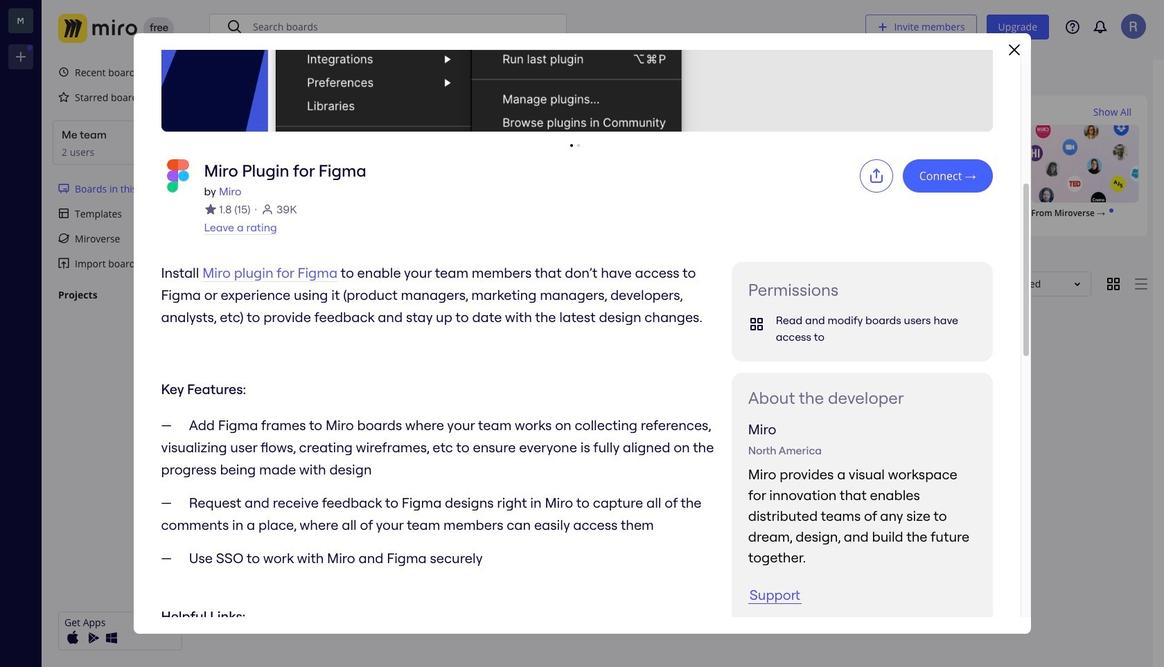 Task type: describe. For each thing, give the bounding box(es) containing it.
switch to me team image
[[8, 8, 33, 33]]

2 vertical spatial spagx image
[[172, 291, 180, 300]]

spagx image inside "current team section" "region"
[[58, 233, 69, 244]]

feed image
[[1093, 19, 1109, 35]]

Search boards text field
[[253, 15, 557, 40]]

learning center image
[[1066, 20, 1080, 34]]



Task type: vqa. For each thing, say whether or not it's contained in the screenshot.
group
yes



Task type: locate. For each thing, give the bounding box(es) containing it.
img image
[[58, 14, 137, 43], [64, 630, 81, 647], [84, 630, 101, 647], [103, 630, 120, 647]]

1 vertical spatial spagx image
[[58, 233, 69, 244]]

0 horizontal spatial spagx image
[[58, 233, 69, 244]]

current team section region
[[50, 176, 193, 276]]

group
[[209, 319, 1148, 519]]

spagx image
[[227, 19, 243, 35], [58, 67, 69, 78], [58, 92, 69, 103], [58, 208, 69, 219]]

spagx image
[[263, 156, 280, 172], [58, 233, 69, 244], [172, 291, 180, 300]]

0 vertical spatial spagx image
[[263, 156, 280, 172]]

2 horizontal spatial spagx image
[[263, 156, 280, 172]]

1 horizontal spatial spagx image
[[172, 291, 180, 300]]

spagx image inside "current team section" "region"
[[58, 208, 69, 219]]



